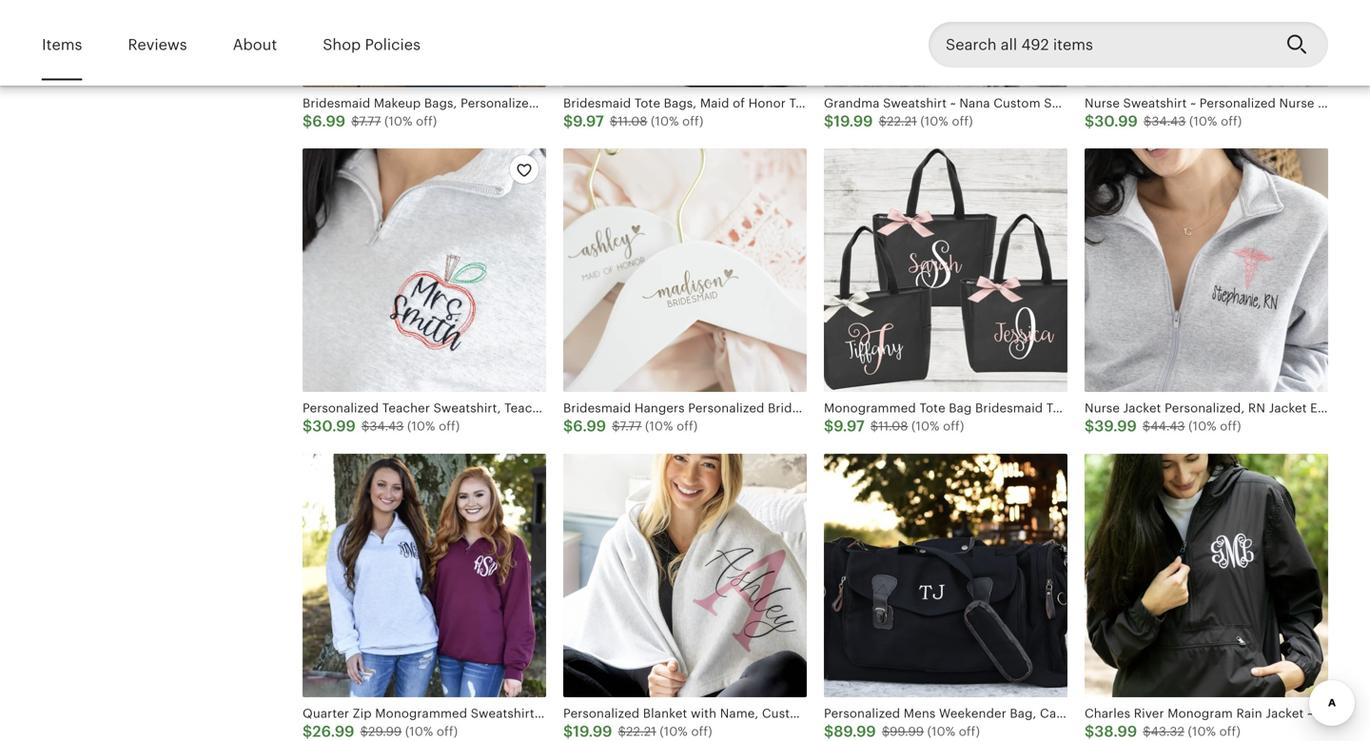 Task type: vqa. For each thing, say whether or not it's contained in the screenshot.
the rightmost 19.99
yes



Task type: describe. For each thing, give the bounding box(es) containing it.
89.99
[[834, 723, 876, 740]]

off) for grandma sweatshirt ~ nana custom sweater ~ mothers day gifts ~ gift under 20 ~ personalized gifts for grandma (br128) image
[[952, 114, 973, 128]]

19.99 for personalized blanket with name, custom throw blanket, monogrammed blanket for adults, personalized gifts image
[[573, 723, 612, 740]]

$ 6.99 $ 7.77 (10% off) for bridesmaid hangers personalized bridesmaid hangers wedding hangers bride hanger personalized wedding hanger bridal hanger bride engraved image
[[563, 418, 698, 435]]

off) for personalized mens weekender bag, canvas men's duffle bag, groomsmen gift, carry on bag, gift for best man r1 'image'
[[959, 724, 980, 739]]

(10% for nurse sweatshirt ~ personalized nurse quarter zip ~ nursing pullover sweater ~ custom nurse gift rn lpn cna ~ graduation gifts for nurses image
[[1189, 114, 1217, 128]]

(10% for the 'bridesmaid tote bags, maid of honor tote, personalized bridesmaid bags, bridal party bridesmaid gifts' image
[[651, 114, 679, 128]]

0 horizontal spatial $ 9.97 $ 11.08 (10% off)
[[563, 113, 704, 130]]

0 horizontal spatial 11.08
[[618, 114, 647, 128]]

off) for "quarter zip monogrammed sweatshirt ~ 1/4 zip monogram pullover sweater ~ gift for her ~ gift under 30 (mg003)" image
[[437, 724, 458, 739]]

(10% for nurse jacket personalized, rn jacket embroidered, custom nursing gifts, lpn cna nurse graduation gifts a22 image
[[1188, 419, 1217, 434]]

reviews link
[[128, 23, 187, 67]]

19.99 for grandma sweatshirt ~ nana custom sweater ~ mothers day gifts ~ gift under 20 ~ personalized gifts for grandma (br128) image
[[834, 113, 873, 130]]

$ 30.99 $ 34.43 (10% off) for nurse sweatshirt ~ personalized nurse quarter zip ~ nursing pullover sweater ~ custom nurse gift rn lpn cna ~ graduation gifts for nurses image
[[1085, 113, 1242, 130]]

about
[[233, 36, 277, 53]]

(10% for grandma sweatshirt ~ nana custom sweater ~ mothers day gifts ~ gift under 20 ~ personalized gifts for grandma (br128) image
[[920, 114, 948, 128]]

(10% for charles river monogram rain jacket ~ monogrammed pullover rain jacket ~ charles river pullover ~ personalized gifts for her e3 image
[[1188, 724, 1216, 739]]

$ 19.99 $ 22.21 (10% off) for grandma sweatshirt ~ nana custom sweater ~ mothers day gifts ~ gift under 20 ~ personalized gifts for grandma (br128) image
[[824, 113, 973, 130]]

off) for charles river monogram rain jacket ~ monogrammed pullover rain jacket ~ charles river pullover ~ personalized gifts for her e3 image
[[1219, 724, 1241, 739]]

7.77 for bridesmaid hangers personalized bridesmaid hangers wedding hangers bride hanger personalized wedding hanger bridal hanger bride engraved image
[[620, 419, 642, 434]]

$ 6.99 $ 7.77 (10% off) for bridesmaid makeup bags, personalized cosmetic bags, bridesmaid proposal gifts, make up bag (br036) image
[[303, 113, 437, 130]]

bridesmaid tote bags, maid of honor tote, personalized bridesmaid bags, bridal party bridesmaid gifts image
[[563, 0, 807, 87]]

1 horizontal spatial 9.97
[[834, 418, 865, 435]]

shop policies link
[[323, 23, 421, 67]]

shop
[[323, 36, 361, 53]]

personalized blanket with name, custom throw blanket, monogrammed blanket for adults, personalized gifts image
[[563, 454, 807, 697]]

$ 38.99 $ 43.32 (10% off)
[[1085, 723, 1241, 740]]

(10% for personalized mens weekender bag, canvas men's duffle bag, groomsmen gift, carry on bag, gift for best man r1 'image'
[[927, 724, 955, 739]]

(10% for 'personalized teacher sweatshirt, teacher quarter zip pullover, teacher gifts personalized, end of year christmas teacher appreciation gifts' image
[[407, 419, 435, 434]]

30.99 for nurse sweatshirt ~ personalized nurse quarter zip ~ nursing pullover sweater ~ custom nurse gift rn lpn cna ~ graduation gifts for nurses image
[[1094, 113, 1138, 130]]

personalized teacher sweatshirt, teacher quarter zip pullover, teacher gifts personalized, end of year christmas teacher appreciation gifts image
[[303, 148, 546, 392]]

22.21 for grandma sweatshirt ~ nana custom sweater ~ mothers day gifts ~ gift under 20 ~ personalized gifts for grandma (br128) image
[[887, 114, 917, 128]]

$ 89.99 $ 99.99 (10% off)
[[824, 723, 980, 740]]

1 horizontal spatial 11.08
[[878, 419, 908, 434]]

nurse sweatshirt ~ personalized nurse quarter zip ~ nursing pullover sweater ~ custom nurse gift rn lpn cna ~ graduation gifts for nurses image
[[1085, 0, 1328, 87]]

29.99
[[368, 724, 402, 739]]

44.43
[[1151, 419, 1185, 434]]

$ 19.99 $ 22.21 (10% off) for personalized blanket with name, custom throw blanket, monogrammed blanket for adults, personalized gifts image
[[563, 723, 712, 740]]

30.99 for 'personalized teacher sweatshirt, teacher quarter zip pullover, teacher gifts personalized, end of year christmas teacher appreciation gifts' image
[[312, 418, 356, 435]]

Search all 492 items text field
[[929, 22, 1271, 68]]

(10% for "quarter zip monogrammed sweatshirt ~ 1/4 zip monogram pullover sweater ~ gift for her ~ gift under 30 (mg003)" image
[[405, 724, 433, 739]]

38.99
[[1094, 723, 1137, 740]]

99.99
[[890, 724, 924, 739]]

off) for bridesmaid makeup bags, personalized cosmetic bags, bridesmaid proposal gifts, make up bag (br036) image
[[416, 114, 437, 128]]

off) for nurse sweatshirt ~ personalized nurse quarter zip ~ nursing pullover sweater ~ custom nurse gift rn lpn cna ~ graduation gifts for nurses image
[[1221, 114, 1242, 128]]

quarter zip monogrammed sweatshirt ~ 1/4 zip monogram pullover sweater ~ gift for her ~ gift under 30 (mg003) image
[[303, 454, 546, 697]]

off) for nurse jacket personalized, rn jacket embroidered, custom nursing gifts, lpn cna nurse graduation gifts a22 image
[[1220, 419, 1241, 434]]

6.99 for bridesmaid hangers personalized bridesmaid hangers wedding hangers bride hanger personalized wedding hanger bridal hanger bride engraved image
[[573, 418, 606, 435]]

$ inside $ 26.99 $ 29.99 (10% off)
[[360, 724, 368, 739]]



Task type: locate. For each thing, give the bounding box(es) containing it.
off) for the 'bridesmaid tote bags, maid of honor tote, personalized bridesmaid bags, bridal party bridesmaid gifts' image
[[682, 114, 704, 128]]

monogrammed tote bag bridesmaid tote bags monogrammed bridesmaid totes personalized tote bags monogrammed tote bride tote bag image
[[824, 148, 1068, 392]]

(10% for personalized blanket with name, custom throw blanket, monogrammed blanket for adults, personalized gifts image
[[660, 724, 688, 739]]

1 horizontal spatial 34.43
[[1152, 114, 1186, 128]]

off) for 'personalized teacher sweatshirt, teacher quarter zip pullover, teacher gifts personalized, end of year christmas teacher appreciation gifts' image
[[439, 419, 460, 434]]

9.97
[[573, 113, 604, 130], [834, 418, 865, 435]]

0 horizontal spatial 22.21
[[626, 724, 656, 739]]

$ inside '$ 89.99 $ 99.99 (10% off)'
[[882, 724, 890, 739]]

1 horizontal spatial 30.99
[[1094, 113, 1138, 130]]

0 vertical spatial 7.77
[[359, 114, 381, 128]]

0 horizontal spatial 9.97
[[573, 113, 604, 130]]

34.43 for 'personalized teacher sweatshirt, teacher quarter zip pullover, teacher gifts personalized, end of year christmas teacher appreciation gifts' image
[[370, 419, 404, 434]]

0 horizontal spatial $ 6.99 $ 7.77 (10% off)
[[303, 113, 437, 130]]

1 vertical spatial 7.77
[[620, 419, 642, 434]]

43.32
[[1151, 724, 1185, 739]]

off)
[[416, 114, 437, 128], [682, 114, 704, 128], [952, 114, 973, 128], [1221, 114, 1242, 128], [439, 419, 460, 434], [677, 419, 698, 434], [943, 419, 964, 434], [1220, 419, 1241, 434], [437, 724, 458, 739], [691, 724, 712, 739], [959, 724, 980, 739], [1219, 724, 1241, 739]]

0 vertical spatial $ 19.99 $ 22.21 (10% off)
[[824, 113, 973, 130]]

39.99
[[1094, 418, 1137, 435]]

(10% inside $ 38.99 $ 43.32 (10% off)
[[1188, 724, 1216, 739]]

0 vertical spatial 19.99
[[834, 113, 873, 130]]

personalized mens weekender bag, canvas men's duffle bag, groomsmen gift, carry on bag, gift for best man r1 image
[[824, 454, 1068, 697]]

$ 6.99 $ 7.77 (10% off)
[[303, 113, 437, 130], [563, 418, 698, 435]]

$
[[303, 113, 312, 130], [563, 113, 573, 130], [824, 113, 834, 130], [1085, 113, 1094, 130], [351, 114, 359, 128], [610, 114, 618, 128], [879, 114, 887, 128], [1144, 114, 1152, 128], [303, 418, 312, 435], [563, 418, 573, 435], [824, 418, 834, 435], [1085, 418, 1094, 435], [361, 419, 370, 434], [612, 419, 620, 434], [870, 419, 878, 434], [1143, 419, 1151, 434], [303, 723, 312, 740], [563, 723, 573, 740], [824, 723, 834, 740], [1085, 723, 1094, 740], [360, 724, 368, 739], [618, 724, 626, 739], [882, 724, 890, 739], [1143, 724, 1151, 739]]

30.99
[[1094, 113, 1138, 130], [312, 418, 356, 435]]

0 vertical spatial 11.08
[[618, 114, 647, 128]]

19.99
[[834, 113, 873, 130], [573, 723, 612, 740]]

0 horizontal spatial 34.43
[[370, 419, 404, 434]]

1 vertical spatial 22.21
[[626, 724, 656, 739]]

0 vertical spatial 6.99
[[312, 113, 346, 130]]

6.99 for bridesmaid makeup bags, personalized cosmetic bags, bridesmaid proposal gifts, make up bag (br036) image
[[312, 113, 346, 130]]

grandma sweatshirt ~ nana custom sweater ~ mothers day gifts ~ gift under 20 ~ personalized gifts for grandma (br128) image
[[824, 0, 1068, 87]]

1 horizontal spatial $ 30.99 $ 34.43 (10% off)
[[1085, 113, 1242, 130]]

$ 30.99 $ 34.43 (10% off) for 'personalized teacher sweatshirt, teacher quarter zip pullover, teacher gifts personalized, end of year christmas teacher appreciation gifts' image
[[303, 418, 460, 435]]

$ 19.99 $ 22.21 (10% off)
[[824, 113, 973, 130], [563, 723, 712, 740]]

34.43 for nurse sweatshirt ~ personalized nurse quarter zip ~ nursing pullover sweater ~ custom nurse gift rn lpn cna ~ graduation gifts for nurses image
[[1152, 114, 1186, 128]]

(10% inside $ 39.99 $ 44.43 (10% off)
[[1188, 419, 1217, 434]]

(10% for bridesmaid makeup bags, personalized cosmetic bags, bridesmaid proposal gifts, make up bag (br036) image
[[384, 114, 412, 128]]

1 vertical spatial 11.08
[[878, 419, 908, 434]]

items link
[[42, 23, 82, 67]]

1 vertical spatial 19.99
[[573, 723, 612, 740]]

$ 39.99 $ 44.43 (10% off)
[[1085, 418, 1241, 435]]

0 vertical spatial 9.97
[[573, 113, 604, 130]]

off) inside $ 38.99 $ 43.32 (10% off)
[[1219, 724, 1241, 739]]

$ inside $ 38.99 $ 43.32 (10% off)
[[1143, 724, 1151, 739]]

0 horizontal spatial $ 19.99 $ 22.21 (10% off)
[[563, 723, 712, 740]]

0 horizontal spatial 19.99
[[573, 723, 612, 740]]

34.43
[[1152, 114, 1186, 128], [370, 419, 404, 434]]

1 vertical spatial $ 30.99 $ 34.43 (10% off)
[[303, 418, 460, 435]]

(10% for bridesmaid hangers personalized bridesmaid hangers wedding hangers bride hanger personalized wedding hanger bridal hanger bride engraved image
[[645, 419, 673, 434]]

charles river monogram rain jacket ~ monogrammed pullover rain jacket ~ charles river pullover ~ personalized gifts for her e3 image
[[1085, 454, 1328, 697]]

7.77
[[359, 114, 381, 128], [620, 419, 642, 434]]

off) for bridesmaid hangers personalized bridesmaid hangers wedding hangers bride hanger personalized wedding hanger bridal hanger bride engraved image
[[677, 419, 698, 434]]

0 horizontal spatial 6.99
[[312, 113, 346, 130]]

0 vertical spatial $ 30.99 $ 34.43 (10% off)
[[1085, 113, 1242, 130]]

$ 9.97 $ 11.08 (10% off)
[[563, 113, 704, 130], [824, 418, 964, 435]]

off) for personalized blanket with name, custom throw blanket, monogrammed blanket for adults, personalized gifts image
[[691, 724, 712, 739]]

1 vertical spatial 6.99
[[573, 418, 606, 435]]

1 vertical spatial 34.43
[[370, 419, 404, 434]]

1 vertical spatial 9.97
[[834, 418, 865, 435]]

off) inside $ 39.99 $ 44.43 (10% off)
[[1220, 419, 1241, 434]]

off) inside '$ 89.99 $ 99.99 (10% off)'
[[959, 724, 980, 739]]

items
[[42, 36, 82, 53]]

$ inside $ 39.99 $ 44.43 (10% off)
[[1143, 419, 1151, 434]]

$ 26.99 $ 29.99 (10% off)
[[303, 723, 458, 740]]

0 vertical spatial 30.99
[[1094, 113, 1138, 130]]

0 vertical spatial 22.21
[[887, 114, 917, 128]]

bridesmaid hangers personalized bridesmaid hangers wedding hangers bride hanger personalized wedding hanger bridal hanger bride engraved image
[[563, 148, 807, 392]]

$ 30.99 $ 34.43 (10% off)
[[1085, 113, 1242, 130], [303, 418, 460, 435]]

(10% inside '$ 89.99 $ 99.99 (10% off)'
[[927, 724, 955, 739]]

reviews
[[128, 36, 187, 53]]

1 horizontal spatial 6.99
[[573, 418, 606, 435]]

1 horizontal spatial $ 19.99 $ 22.21 (10% off)
[[824, 113, 973, 130]]

22.21
[[887, 114, 917, 128], [626, 724, 656, 739]]

1 horizontal spatial $ 9.97 $ 11.08 (10% off)
[[824, 418, 964, 435]]

1 horizontal spatial 7.77
[[620, 419, 642, 434]]

0 vertical spatial 34.43
[[1152, 114, 1186, 128]]

6.99
[[312, 113, 346, 130], [573, 418, 606, 435]]

(10% inside $ 26.99 $ 29.99 (10% off)
[[405, 724, 433, 739]]

(10%
[[384, 114, 412, 128], [651, 114, 679, 128], [920, 114, 948, 128], [1189, 114, 1217, 128], [407, 419, 435, 434], [645, 419, 673, 434], [912, 419, 940, 434], [1188, 419, 1217, 434], [405, 724, 433, 739], [660, 724, 688, 739], [927, 724, 955, 739], [1188, 724, 1216, 739]]

1 horizontal spatial $ 6.99 $ 7.77 (10% off)
[[563, 418, 698, 435]]

1 vertical spatial 30.99
[[312, 418, 356, 435]]

0 horizontal spatial 30.99
[[312, 418, 356, 435]]

0 vertical spatial $ 6.99 $ 7.77 (10% off)
[[303, 113, 437, 130]]

about link
[[233, 23, 277, 67]]

7.77 for bridesmaid makeup bags, personalized cosmetic bags, bridesmaid proposal gifts, make up bag (br036) image
[[359, 114, 381, 128]]

22.21 for personalized blanket with name, custom throw blanket, monogrammed blanket for adults, personalized gifts image
[[626, 724, 656, 739]]

bridesmaid makeup bags, personalized cosmetic bags, bridesmaid proposal gifts, make up bag (br036) image
[[303, 0, 546, 87]]

policies
[[365, 36, 421, 53]]

1 vertical spatial $ 19.99 $ 22.21 (10% off)
[[563, 723, 712, 740]]

off) inside $ 26.99 $ 29.99 (10% off)
[[437, 724, 458, 739]]

0 horizontal spatial 7.77
[[359, 114, 381, 128]]

11.08
[[618, 114, 647, 128], [878, 419, 908, 434]]

26.99
[[312, 723, 354, 740]]

shop policies
[[323, 36, 421, 53]]

1 horizontal spatial 19.99
[[834, 113, 873, 130]]

nurse jacket personalized, rn jacket embroidered, custom nursing gifts, lpn cna nurse graduation gifts a22 image
[[1085, 148, 1328, 392]]

1 vertical spatial $ 9.97 $ 11.08 (10% off)
[[824, 418, 964, 435]]

1 horizontal spatial 22.21
[[887, 114, 917, 128]]

0 horizontal spatial $ 30.99 $ 34.43 (10% off)
[[303, 418, 460, 435]]

1 vertical spatial $ 6.99 $ 7.77 (10% off)
[[563, 418, 698, 435]]

0 vertical spatial $ 9.97 $ 11.08 (10% off)
[[563, 113, 704, 130]]



